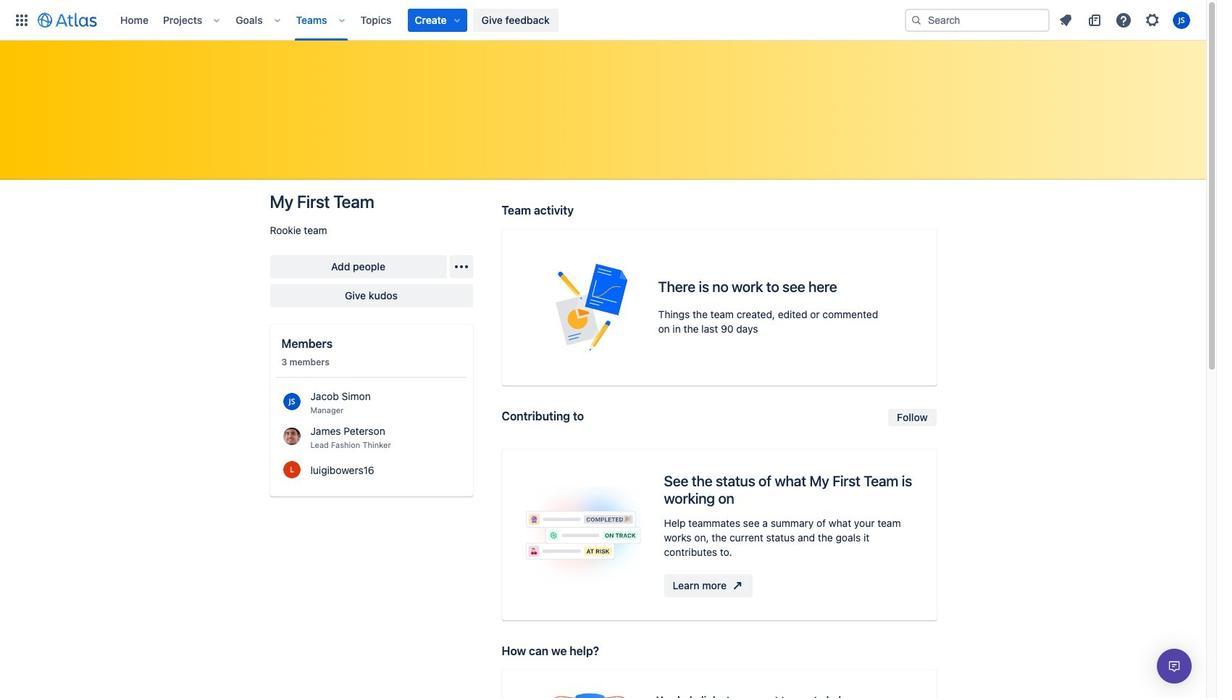 Task type: locate. For each thing, give the bounding box(es) containing it.
switch to... image
[[13, 11, 30, 29]]

search image
[[911, 14, 923, 26]]

banner
[[0, 0, 1207, 41]]

notifications image
[[1058, 11, 1075, 29]]



Task type: vqa. For each thing, say whether or not it's contained in the screenshot.
have
no



Task type: describe. For each thing, give the bounding box(es) containing it.
account image
[[1174, 11, 1191, 29]]

Search field
[[905, 8, 1050, 32]]

actions image
[[453, 258, 470, 275]]

help image
[[1116, 11, 1133, 29]]

top element
[[9, 0, 905, 40]]

open intercom messenger image
[[1166, 657, 1184, 675]]

settings image
[[1145, 11, 1162, 29]]



